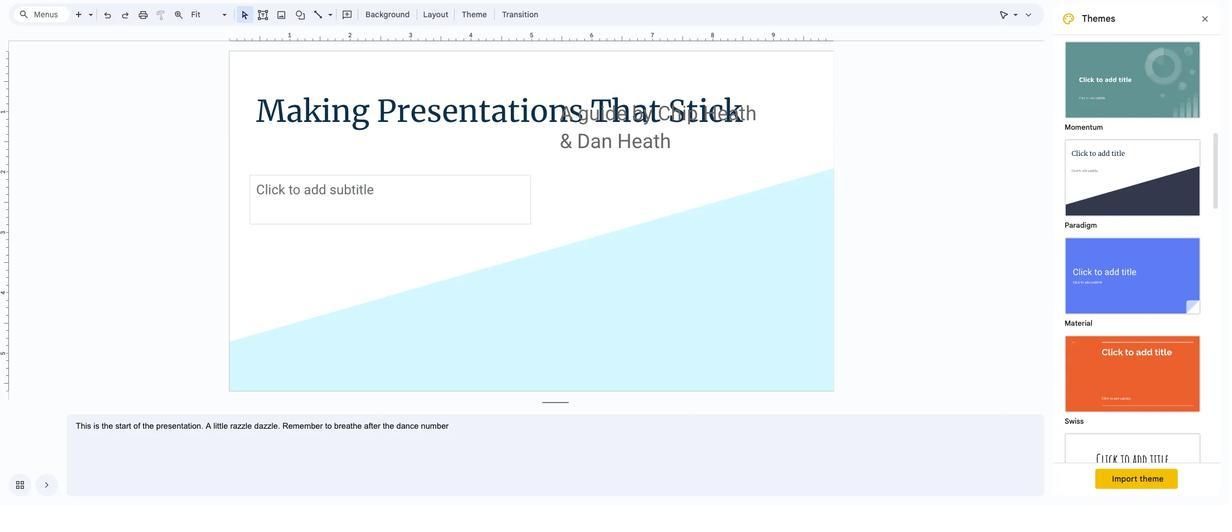 Task type: locate. For each thing, give the bounding box(es) containing it.
Menus field
[[14, 7, 70, 22]]

material
[[1065, 319, 1092, 328]]

Beach Day radio
[[1059, 428, 1206, 505]]

Momentum radio
[[1059, 36, 1206, 134]]

background
[[365, 9, 410, 19]]

new slide with layout image
[[86, 7, 93, 11]]

themes application
[[0, 0, 1229, 505]]

beach day image
[[1066, 435, 1199, 505]]

theme
[[1140, 474, 1164, 484]]

themes section
[[1053, 0, 1220, 505]]

shape image
[[294, 7, 307, 22]]

navigation
[[0, 465, 58, 505]]

import theme
[[1112, 474, 1164, 484]]

Shift radio
[[1059, 0, 1206, 36]]

theme
[[462, 9, 487, 19]]

Swiss radio
[[1059, 330, 1206, 428]]



Task type: describe. For each thing, give the bounding box(es) containing it.
layout button
[[420, 6, 452, 23]]

main toolbar
[[40, 0, 544, 460]]

live pointer settings image
[[1011, 7, 1018, 11]]

insert image image
[[275, 7, 288, 22]]

Zoom field
[[188, 7, 232, 23]]

Material radio
[[1059, 232, 1206, 330]]

layout
[[423, 9, 448, 19]]

theme button
[[457, 6, 492, 23]]

themes
[[1082, 13, 1115, 25]]

background button
[[360, 6, 415, 23]]

navigation inside themes 'application'
[[0, 465, 58, 505]]

paradigm
[[1065, 221, 1097, 230]]

Zoom text field
[[189, 7, 221, 22]]

swiss
[[1065, 417, 1084, 426]]

select line image
[[325, 7, 333, 11]]

import theme button
[[1095, 469, 1178, 489]]

transition
[[502, 9, 538, 19]]

mode and view toolbar
[[995, 3, 1037, 26]]

Paradigm radio
[[1059, 134, 1206, 232]]

momentum
[[1065, 123, 1103, 132]]

import
[[1112, 474, 1137, 484]]

transition button
[[497, 6, 543, 23]]



Task type: vqa. For each thing, say whether or not it's contained in the screenshot.
Required question ELEMENT
no



